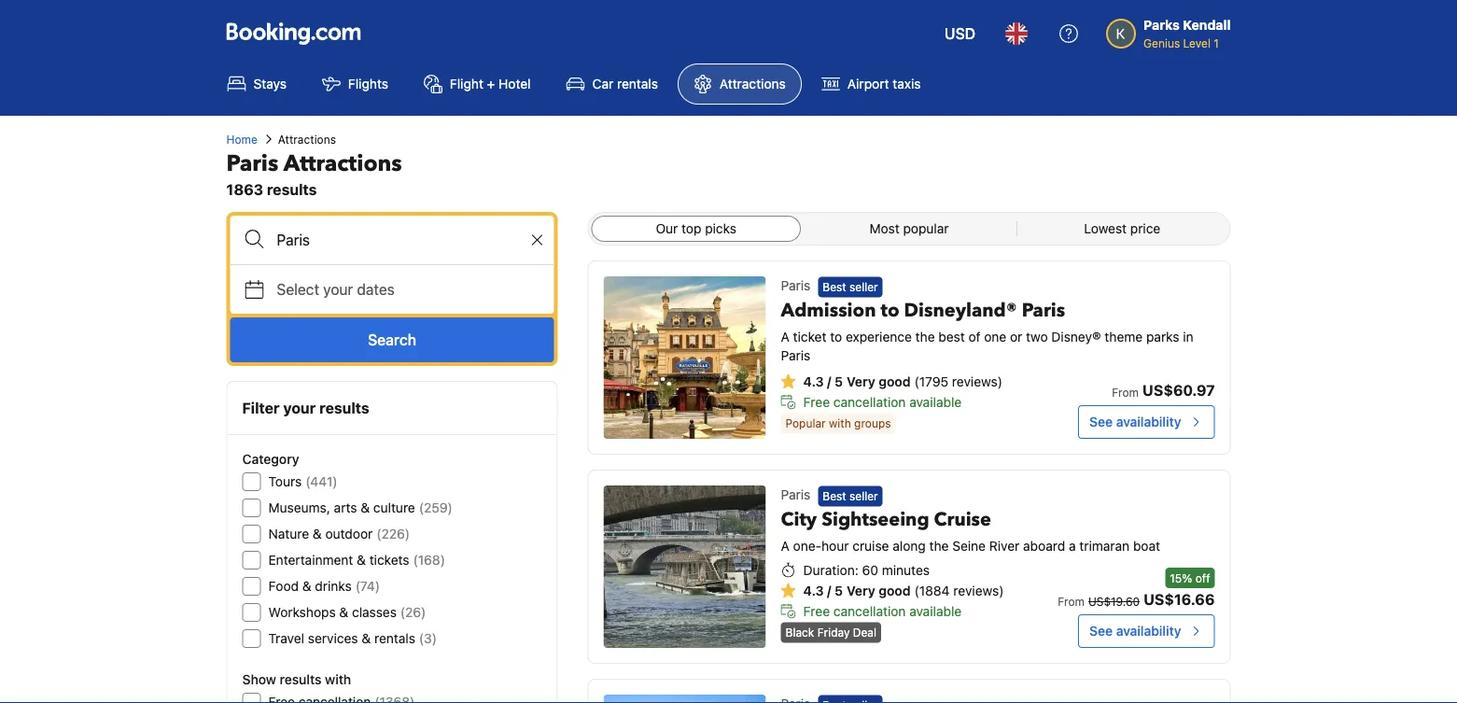 Task type: locate. For each thing, give the bounding box(es) containing it.
seine
[[953, 538, 986, 553]]

rentals down (26)
[[374, 631, 415, 646]]

1 vertical spatial to
[[830, 329, 843, 344]]

a
[[781, 329, 790, 344], [781, 538, 790, 553]]

popular
[[904, 221, 949, 236]]

0 vertical spatial best seller
[[823, 280, 878, 294]]

usd button
[[934, 11, 987, 56]]

free cancellation available up groups
[[804, 394, 962, 409]]

the inside admission to disneyland® paris a ticket to experience the best of one or two disney® theme parks in paris
[[916, 329, 935, 344]]

1 horizontal spatial to
[[881, 297, 900, 323]]

1 best seller from the top
[[823, 280, 878, 294]]

0 vertical spatial best
[[823, 280, 847, 294]]

0 vertical spatial very
[[847, 373, 876, 389]]

1 vertical spatial a
[[781, 538, 790, 553]]

1 available from the top
[[910, 394, 962, 409]]

1 horizontal spatial rentals
[[617, 76, 658, 92]]

dates
[[357, 281, 395, 298]]

1 vertical spatial availability
[[1117, 623, 1182, 639]]

15% off
[[1170, 572, 1211, 585]]

reviews) down seine
[[954, 583, 1004, 598]]

1 horizontal spatial from
[[1112, 386, 1139, 399]]

search button
[[230, 318, 554, 362]]

or
[[1011, 329, 1023, 344]]

2 / from the top
[[828, 583, 832, 598]]

& up the entertainment
[[313, 526, 322, 542]]

1 horizontal spatial with
[[829, 417, 851, 430]]

category
[[242, 452, 299, 467]]

5
[[835, 373, 843, 389], [835, 583, 843, 598]]

usd
[[945, 25, 976, 42]]

tours (441)
[[268, 474, 338, 489]]

2 vertical spatial attractions
[[284, 148, 402, 179]]

& for food & drinks
[[302, 579, 312, 594]]

the inside 'city sightseeing cruise a one-hour cruise along the seine river aboard a trimaran boat'
[[930, 538, 949, 553]]

1 vertical spatial available
[[910, 603, 962, 619]]

0 vertical spatial good
[[879, 373, 911, 389]]

see down us$19.60
[[1090, 623, 1113, 639]]

1 vertical spatial /
[[828, 583, 832, 598]]

from left us$60.97
[[1112, 386, 1139, 399]]

trimaran
[[1080, 538, 1130, 553]]

your for filter
[[283, 399, 316, 417]]

/ down 'duration:'
[[828, 583, 832, 598]]

0 horizontal spatial your
[[283, 399, 316, 417]]

paris
[[226, 148, 279, 179], [781, 278, 811, 293], [1022, 297, 1066, 323], [781, 347, 811, 363], [781, 487, 811, 502]]

off
[[1196, 572, 1211, 585]]

paris up city
[[781, 487, 811, 502]]

0 vertical spatial rentals
[[617, 76, 658, 92]]

4.3 up popular
[[804, 373, 824, 389]]

the right along
[[930, 538, 949, 553]]

very for (1795
[[847, 373, 876, 389]]

search
[[368, 331, 416, 349]]

paris inside "paris attractions 1863 results"
[[226, 148, 279, 179]]

see availability down from us$60.97
[[1090, 414, 1182, 430]]

city
[[781, 506, 817, 532]]

& right the food
[[302, 579, 312, 594]]

1 very from the top
[[847, 373, 876, 389]]

2 best from the top
[[823, 490, 847, 503]]

1 / from the top
[[828, 373, 832, 389]]

1 a from the top
[[781, 329, 790, 344]]

(3)
[[419, 631, 437, 646]]

see down from us$60.97
[[1090, 414, 1113, 430]]

1 best from the top
[[823, 280, 847, 294]]

rentals right car
[[617, 76, 658, 92]]

see availability for city sightseeing cruise
[[1090, 623, 1182, 639]]

1 vertical spatial from
[[1058, 595, 1085, 608]]

0 vertical spatial free cancellation available
[[804, 394, 962, 409]]

2 a from the top
[[781, 538, 790, 553]]

4.3 down 'duration:'
[[804, 583, 824, 598]]

paris up two
[[1022, 297, 1066, 323]]

0 horizontal spatial from
[[1058, 595, 1085, 608]]

to up experience
[[881, 297, 900, 323]]

/ for 4.3 / 5 very good (1795 reviews)
[[828, 373, 832, 389]]

from us$19.60 us$16.66
[[1058, 591, 1215, 608]]

available down (1884
[[910, 603, 962, 619]]

availability down from us$60.97
[[1117, 414, 1182, 430]]

arts
[[334, 500, 357, 515]]

2 very from the top
[[847, 583, 876, 598]]

60
[[862, 562, 879, 577]]

0 vertical spatial see
[[1090, 414, 1113, 430]]

2 availability from the top
[[1117, 623, 1182, 639]]

a left ticket
[[781, 329, 790, 344]]

results inside "paris attractions 1863 results"
[[267, 181, 317, 198]]

0 vertical spatial available
[[910, 394, 962, 409]]

0 vertical spatial cancellation
[[834, 394, 906, 409]]

us$19.60
[[1089, 595, 1140, 608]]

1 vertical spatial results
[[319, 399, 370, 417]]

1 vertical spatial reviews)
[[954, 583, 1004, 598]]

your right filter
[[283, 399, 316, 417]]

1 vertical spatial with
[[325, 672, 351, 687]]

popular with groups
[[786, 417, 891, 430]]

1 vertical spatial see
[[1090, 623, 1113, 639]]

1 vertical spatial cancellation
[[834, 603, 906, 619]]

reviews)
[[952, 373, 1003, 389], [954, 583, 1004, 598]]

/
[[828, 373, 832, 389], [828, 583, 832, 598]]

seller for sightseeing
[[850, 490, 878, 503]]

price
[[1131, 221, 1161, 236]]

1 vertical spatial very
[[847, 583, 876, 598]]

your left dates
[[323, 281, 353, 298]]

& down classes
[[362, 631, 371, 646]]

booking.com image
[[226, 22, 361, 45]]

reviews) down of
[[952, 373, 1003, 389]]

with down services
[[325, 672, 351, 687]]

see
[[1090, 414, 1113, 430], [1090, 623, 1113, 639]]

very up groups
[[847, 373, 876, 389]]

1 vertical spatial good
[[879, 583, 911, 598]]

5 up the popular with groups
[[835, 373, 843, 389]]

outdoor
[[325, 526, 373, 542]]

/ up the popular with groups
[[828, 373, 832, 389]]

seller up admission
[[850, 280, 878, 294]]

free up popular
[[804, 394, 830, 409]]

15%
[[1170, 572, 1193, 585]]

the for cruise
[[930, 538, 949, 553]]

best
[[939, 329, 965, 344]]

good left '(1795'
[[879, 373, 911, 389]]

admission to disneyland® paris a ticket to experience the best of one or two disney® theme parks in paris
[[781, 297, 1194, 363]]

free cancellation available up deal
[[804, 603, 962, 619]]

2 see from the top
[[1090, 623, 1113, 639]]

show
[[242, 672, 276, 687]]

best seller up sightseeing
[[823, 490, 878, 503]]

results
[[267, 181, 317, 198], [319, 399, 370, 417], [280, 672, 322, 687]]

1 vertical spatial free
[[804, 603, 830, 619]]

1 vertical spatial best seller
[[823, 490, 878, 503]]

paris down 'home'
[[226, 148, 279, 179]]

level
[[1184, 36, 1211, 49]]

free cancellation available
[[804, 394, 962, 409], [804, 603, 962, 619]]

2 cancellation from the top
[[834, 603, 906, 619]]

two
[[1026, 329, 1048, 344]]

select your dates
[[277, 281, 395, 298]]

(1795
[[915, 373, 949, 389]]

0 vertical spatial 4.3
[[804, 373, 824, 389]]

stays link
[[212, 64, 303, 105]]

1 vertical spatial 4.3
[[804, 583, 824, 598]]

results right show
[[280, 672, 322, 687]]

& up travel services & rentals (3)
[[339, 605, 349, 620]]

0 vertical spatial see availability
[[1090, 414, 1182, 430]]

cancellation up deal
[[834, 603, 906, 619]]

0 vertical spatial reviews)
[[952, 373, 1003, 389]]

minutes
[[882, 562, 930, 577]]

2 seller from the top
[[850, 490, 878, 503]]

free up 'black friday deal'
[[804, 603, 830, 619]]

see availability down from us$19.60 us$16.66
[[1090, 623, 1182, 639]]

2 good from the top
[[879, 583, 911, 598]]

1 vertical spatial rentals
[[374, 631, 415, 646]]

5 down 'duration:'
[[835, 583, 843, 598]]

admission to disneyland® paris image
[[604, 276, 766, 439]]

2 available from the top
[[910, 603, 962, 619]]

city sightseeing cruise image
[[604, 486, 766, 648]]

4.3 / 5 very good (1795 reviews)
[[804, 373, 1003, 389]]

us$60.97
[[1143, 381, 1215, 399]]

flight + hotel link
[[408, 64, 547, 105]]

1 horizontal spatial your
[[323, 281, 353, 298]]

your account menu parks kendall genius level 1 element
[[1107, 8, 1239, 51]]

1 vertical spatial your
[[283, 399, 316, 417]]

1 seller from the top
[[850, 280, 878, 294]]

seller up sightseeing
[[850, 490, 878, 503]]

0 vertical spatial a
[[781, 329, 790, 344]]

2 4.3 from the top
[[804, 583, 824, 598]]

good
[[879, 373, 911, 389], [879, 583, 911, 598]]

from inside from us$19.60 us$16.66
[[1058, 595, 1085, 608]]

availability down from us$19.60 us$16.66
[[1117, 623, 1182, 639]]

available
[[910, 394, 962, 409], [910, 603, 962, 619]]

see for city sightseeing cruise
[[1090, 623, 1113, 639]]

duration:
[[804, 562, 859, 577]]

good down minutes
[[879, 583, 911, 598]]

1 4.3 from the top
[[804, 373, 824, 389]]

from left us$19.60
[[1058, 595, 1085, 608]]

see availability
[[1090, 414, 1182, 430], [1090, 623, 1182, 639]]

to
[[881, 297, 900, 323], [830, 329, 843, 344]]

0 vertical spatial seller
[[850, 280, 878, 294]]

& right arts
[[361, 500, 370, 515]]

results up (441)
[[319, 399, 370, 417]]

entertainment & tickets (168)
[[268, 552, 445, 568]]

2 best seller from the top
[[823, 490, 878, 503]]

2 see availability from the top
[[1090, 623, 1182, 639]]

good for (1884 reviews)
[[879, 583, 911, 598]]

0 vertical spatial from
[[1112, 386, 1139, 399]]

1 vertical spatial see availability
[[1090, 623, 1182, 639]]

4.3 / 5 very good (1884 reviews)
[[804, 583, 1004, 598]]

1 vertical spatial best
[[823, 490, 847, 503]]

cancellation
[[834, 394, 906, 409], [834, 603, 906, 619]]

from inside from us$60.97
[[1112, 386, 1139, 399]]

0 vertical spatial availability
[[1117, 414, 1182, 430]]

disneyland®
[[905, 297, 1018, 323]]

5 for 4.3 / 5 very good (1884 reviews)
[[835, 583, 843, 598]]

1 vertical spatial 5
[[835, 583, 843, 598]]

cancellation up groups
[[834, 394, 906, 409]]

0 vertical spatial the
[[916, 329, 935, 344]]

1 see from the top
[[1090, 414, 1113, 430]]

paris up admission
[[781, 278, 811, 293]]

1 see availability from the top
[[1090, 414, 1182, 430]]

best up sightseeing
[[823, 490, 847, 503]]

the left best
[[916, 329, 935, 344]]

very down duration: 60 minutes
[[847, 583, 876, 598]]

seller for to
[[850, 280, 878, 294]]

&
[[361, 500, 370, 515], [313, 526, 322, 542], [357, 552, 366, 568], [302, 579, 312, 594], [339, 605, 349, 620], [362, 631, 371, 646]]

2 5 from the top
[[835, 583, 843, 598]]

0 vertical spatial your
[[323, 281, 353, 298]]

0 vertical spatial to
[[881, 297, 900, 323]]

1 good from the top
[[879, 373, 911, 389]]

drinks
[[315, 579, 352, 594]]

disney®
[[1052, 329, 1102, 344]]

5 for 4.3 / 5 very good (1795 reviews)
[[835, 373, 843, 389]]

1 availability from the top
[[1117, 414, 1182, 430]]

(1884
[[915, 583, 950, 598]]

0 vertical spatial with
[[829, 417, 851, 430]]

cruise
[[853, 538, 890, 553]]

(226)
[[377, 526, 410, 542]]

(168)
[[413, 552, 445, 568]]

rentals
[[617, 76, 658, 92], [374, 631, 415, 646]]

best seller up admission
[[823, 280, 878, 294]]

0 vertical spatial free
[[804, 394, 830, 409]]

boat
[[1134, 538, 1161, 553]]

best up admission
[[823, 280, 847, 294]]

0 vertical spatial results
[[267, 181, 317, 198]]

to right ticket
[[830, 329, 843, 344]]

& up (74)
[[357, 552, 366, 568]]

(74)
[[356, 579, 380, 594]]

1 vertical spatial the
[[930, 538, 949, 553]]

1 5 from the top
[[835, 373, 843, 389]]

airport taxis link
[[806, 64, 937, 105]]

best seller
[[823, 280, 878, 294], [823, 490, 878, 503]]

hour
[[822, 538, 849, 553]]

1 vertical spatial seller
[[850, 490, 878, 503]]

a left one-
[[781, 538, 790, 553]]

available down '(1795'
[[910, 394, 962, 409]]

results right 1863
[[267, 181, 317, 198]]

tours
[[268, 474, 302, 489]]

1 vertical spatial free cancellation available
[[804, 603, 962, 619]]

0 vertical spatial /
[[828, 373, 832, 389]]

with left groups
[[829, 417, 851, 430]]

0 vertical spatial 5
[[835, 373, 843, 389]]

1 free cancellation available from the top
[[804, 394, 962, 409]]



Task type: describe. For each thing, give the bounding box(es) containing it.
& for workshops & classes
[[339, 605, 349, 620]]

most popular
[[870, 221, 949, 236]]

2 free from the top
[[804, 603, 830, 619]]

nature & outdoor (226)
[[268, 526, 410, 542]]

good for (1795 reviews)
[[879, 373, 911, 389]]

your for select
[[323, 281, 353, 298]]

stays
[[254, 76, 287, 92]]

along
[[893, 538, 926, 553]]

groups
[[855, 417, 891, 430]]

workshops
[[268, 605, 336, 620]]

car
[[593, 76, 614, 92]]

flight + hotel
[[450, 76, 531, 92]]

0 horizontal spatial rentals
[[374, 631, 415, 646]]

lowest price
[[1085, 221, 1161, 236]]

(259)
[[419, 500, 453, 515]]

1 free from the top
[[804, 394, 830, 409]]

0 horizontal spatial to
[[830, 329, 843, 344]]

0 vertical spatial attractions
[[720, 76, 786, 92]]

car rentals
[[593, 76, 658, 92]]

city sightseeing cruise a one-hour cruise along the seine river aboard a trimaran boat
[[781, 506, 1161, 553]]

best for city
[[823, 490, 847, 503]]

of
[[969, 329, 981, 344]]

travel services & rentals (3)
[[268, 631, 437, 646]]

Where are you going? search field
[[230, 216, 554, 264]]

parks
[[1147, 329, 1180, 344]]

parks
[[1144, 17, 1180, 33]]

entertainment
[[268, 552, 353, 568]]

duration: 60 minutes
[[804, 562, 930, 577]]

experience
[[846, 329, 912, 344]]

nature
[[268, 526, 309, 542]]

see availability for admission to disneyland® paris
[[1090, 414, 1182, 430]]

a inside admission to disneyland® paris a ticket to experience the best of one or two disney® theme parks in paris
[[781, 329, 790, 344]]

museums, arts & culture (259)
[[268, 500, 453, 515]]

friday
[[818, 626, 850, 639]]

very for (1884
[[847, 583, 876, 598]]

home link
[[226, 131, 258, 148]]

filter
[[242, 399, 280, 417]]

select
[[277, 281, 319, 298]]

1 vertical spatial attractions
[[278, 133, 336, 146]]

us$16.66
[[1144, 591, 1215, 608]]

river
[[990, 538, 1020, 553]]

top
[[682, 221, 702, 236]]

tickets
[[370, 552, 410, 568]]

& for entertainment & tickets
[[357, 552, 366, 568]]

black
[[786, 626, 815, 639]]

workshops & classes (26)
[[268, 605, 426, 620]]

best seller for to
[[823, 280, 878, 294]]

0 horizontal spatial with
[[325, 672, 351, 687]]

a
[[1069, 538, 1076, 553]]

reviews) for (1884 reviews)
[[954, 583, 1004, 598]]

flights link
[[306, 64, 404, 105]]

from for us$19.60
[[1058, 595, 1085, 608]]

(26)
[[401, 605, 426, 620]]

availability for admission to disneyland® paris
[[1117, 414, 1182, 430]]

most
[[870, 221, 900, 236]]

1863
[[226, 181, 263, 198]]

flights
[[348, 76, 388, 92]]

our top picks
[[656, 221, 737, 236]]

hotel
[[499, 76, 531, 92]]

a inside 'city sightseeing cruise a one-hour cruise along the seine river aboard a trimaran boat'
[[781, 538, 790, 553]]

best seller for sightseeing
[[823, 490, 878, 503]]

1 cancellation from the top
[[834, 394, 906, 409]]

best for admission
[[823, 280, 847, 294]]

culture
[[373, 500, 415, 515]]

louvre museum image
[[604, 695, 766, 703]]

one-
[[793, 538, 822, 553]]

paris attractions 1863 results
[[226, 148, 402, 198]]

kendall
[[1184, 17, 1231, 33]]

food & drinks (74)
[[268, 579, 380, 594]]

aboard
[[1024, 538, 1066, 553]]

/ for 4.3 / 5 very good (1884 reviews)
[[828, 583, 832, 598]]

flight
[[450, 76, 484, 92]]

parks kendall genius level 1
[[1144, 17, 1231, 49]]

reviews) for (1795 reviews)
[[952, 373, 1003, 389]]

in
[[1183, 329, 1194, 344]]

availability for city sightseeing cruise
[[1117, 623, 1182, 639]]

4.3 for 4.3 / 5 very good (1795 reviews)
[[804, 373, 824, 389]]

filter your results
[[242, 399, 370, 417]]

theme
[[1105, 329, 1143, 344]]

our
[[656, 221, 678, 236]]

the for disneyland®
[[916, 329, 935, 344]]

(441)
[[306, 474, 338, 489]]

paris down ticket
[[781, 347, 811, 363]]

& for nature & outdoor
[[313, 526, 322, 542]]

1
[[1214, 36, 1220, 49]]

food
[[268, 579, 299, 594]]

from for us$60.97
[[1112, 386, 1139, 399]]

home
[[226, 133, 258, 146]]

2 vertical spatial results
[[280, 672, 322, 687]]

one
[[985, 329, 1007, 344]]

ticket
[[793, 329, 827, 344]]

cruise
[[934, 506, 992, 532]]

attractions inside "paris attractions 1863 results"
[[284, 148, 402, 179]]

see for admission to disneyland® paris
[[1090, 414, 1113, 430]]

admission
[[781, 297, 876, 323]]

+
[[487, 76, 495, 92]]

car rentals link
[[551, 64, 674, 105]]

black friday deal
[[786, 626, 877, 639]]

attractions link
[[678, 64, 802, 105]]

deal
[[853, 626, 877, 639]]

2 free cancellation available from the top
[[804, 603, 962, 619]]

4.3 for 4.3 / 5 very good (1884 reviews)
[[804, 583, 824, 598]]

classes
[[352, 605, 397, 620]]

services
[[308, 631, 358, 646]]

show results with
[[242, 672, 351, 687]]



Task type: vqa. For each thing, say whether or not it's contained in the screenshot.


